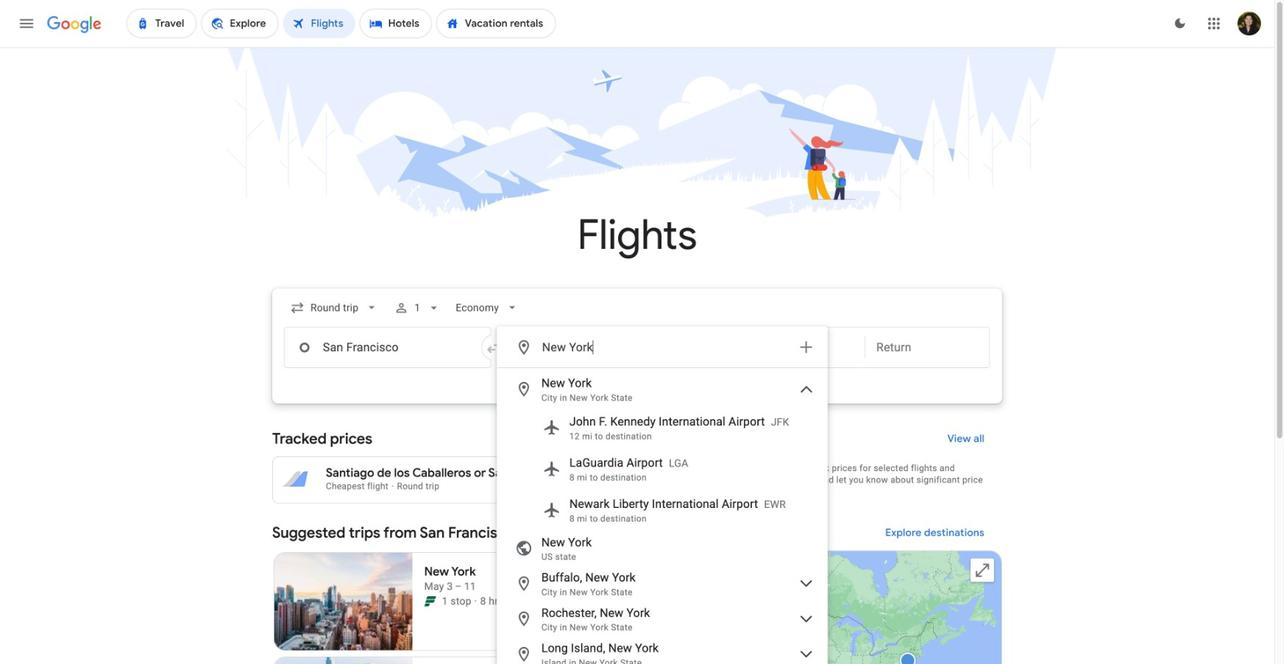 Task type: describe. For each thing, give the bounding box(es) containing it.
enter your destination dialog
[[497, 326, 828, 664]]

destination, select multiple airports image
[[798, 339, 816, 356]]

tracked prices region
[[272, 421, 1003, 503]]

toggle nearby airports for buffalo, new york image
[[798, 575, 816, 592]]

laguardia airport (lga) option
[[498, 448, 827, 489]]

toggle nearby airports for rochester, new york image
[[798, 610, 816, 628]]

buffalo, new york option
[[498, 566, 827, 601]]

john f. kennedy international airport (jfk) option
[[498, 407, 827, 448]]

 image inside "suggested trips from san francisco" region
[[475, 594, 477, 609]]

long island, new york option
[[498, 637, 827, 664]]

Flight search field
[[261, 289, 1014, 664]]

2 new york option from the top
[[498, 531, 827, 566]]



Task type: locate. For each thing, give the bounding box(es) containing it.
 image
[[475, 594, 477, 609]]

change appearance image
[[1163, 6, 1198, 41]]

Return text field
[[877, 328, 978, 367]]

rochester, new york option
[[498, 601, 827, 637]]

1 new york option from the top
[[498, 372, 827, 407]]

0 vertical spatial new york option
[[498, 372, 827, 407]]

407 US dollars text field
[[595, 479, 619, 492]]

main menu image
[[18, 15, 35, 32]]

newark liberty international airport (ewr) option
[[498, 489, 827, 531]]

toggle nearby airports for new york image
[[798, 380, 816, 398]]

None field
[[284, 290, 385, 325], [450, 290, 526, 325], [284, 290, 385, 325], [450, 290, 526, 325]]

toggle nearby airports for long island, new york image
[[798, 645, 816, 663]]

list box
[[498, 368, 827, 664]]

new york option up buffalo, new york option
[[498, 531, 827, 566]]

list box inside enter your destination dialog
[[498, 368, 827, 664]]

169 US dollars text field
[[586, 628, 609, 641]]

Departure text field
[[752, 328, 854, 367]]

Where from? text field
[[284, 327, 492, 368]]

351 US dollars text field
[[594, 466, 619, 481]]

new york option
[[498, 372, 827, 407], [498, 531, 827, 566]]

new york option up the john f. kennedy international airport (jfk) option
[[498, 372, 827, 407]]

suggested trips from san francisco region
[[272, 515, 1003, 664]]

1 vertical spatial new york option
[[498, 531, 827, 566]]

Where to?  text field
[[542, 330, 789, 365]]

frontier image
[[424, 595, 436, 607]]



Task type: vqa. For each thing, say whether or not it's contained in the screenshot.
"field"
yes



